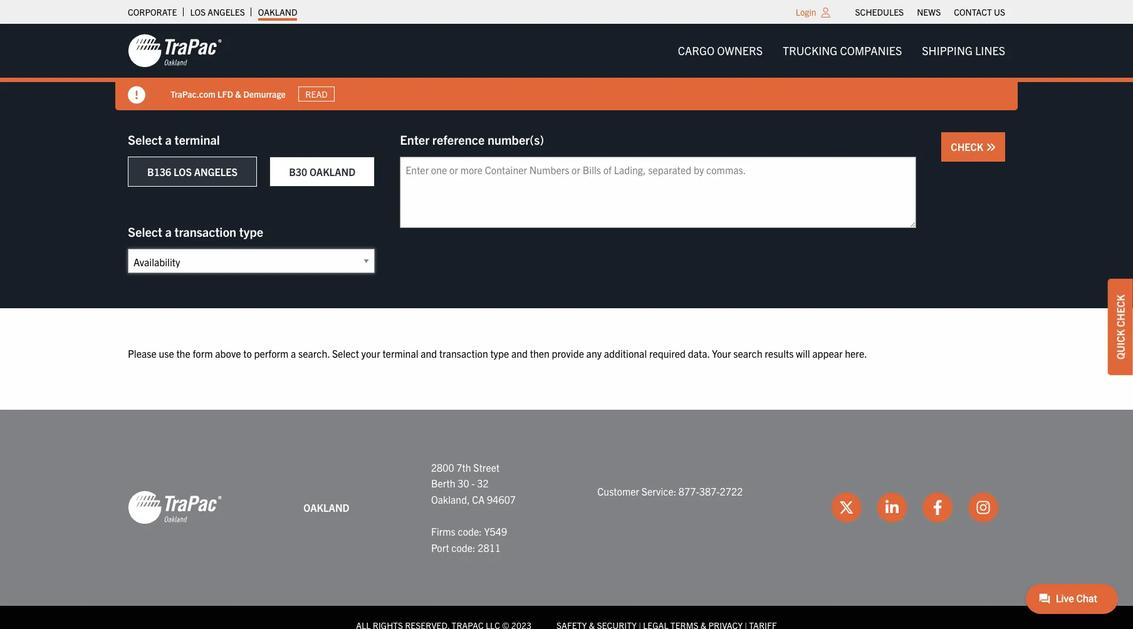 Task type: describe. For each thing, give the bounding box(es) containing it.
quick
[[1115, 330, 1128, 360]]

use
[[159, 347, 174, 360]]

shipping lines
[[923, 43, 1006, 58]]

oakland link
[[258, 3, 298, 21]]

2 vertical spatial a
[[291, 347, 296, 360]]

street
[[474, 461, 500, 474]]

los angeles
[[190, 6, 245, 18]]

shipping
[[923, 43, 973, 58]]

lfd
[[218, 88, 233, 99]]

trucking companies link
[[773, 38, 913, 63]]

trapac.com
[[171, 88, 216, 99]]

schedules link
[[856, 3, 905, 21]]

1 vertical spatial type
[[491, 347, 509, 360]]

demurrage
[[243, 88, 286, 99]]

2 vertical spatial select
[[332, 347, 359, 360]]

solid image inside check "button"
[[987, 142, 997, 152]]

check button
[[942, 132, 1006, 162]]

login link
[[796, 6, 817, 18]]

a for transaction
[[165, 224, 172, 240]]

light image
[[822, 8, 831, 18]]

the
[[176, 347, 191, 360]]

provide
[[552, 347, 584, 360]]

read link
[[298, 86, 335, 102]]

here.
[[846, 347, 868, 360]]

enter
[[400, 132, 430, 147]]

select for select a transaction type
[[128, 224, 162, 240]]

login
[[796, 6, 817, 18]]

b136
[[147, 166, 171, 178]]

shipping lines link
[[913, 38, 1016, 63]]

your
[[713, 347, 732, 360]]

32
[[478, 477, 489, 490]]

additional
[[604, 347, 647, 360]]

menu bar containing schedules
[[849, 3, 1013, 21]]

1 vertical spatial angeles
[[194, 166, 238, 178]]

0 horizontal spatial transaction
[[175, 224, 237, 240]]

news link
[[918, 3, 942, 21]]

search.
[[299, 347, 330, 360]]

port
[[431, 542, 449, 554]]

required
[[650, 347, 686, 360]]

data.
[[689, 347, 710, 360]]

footer containing 2800 7th street
[[0, 410, 1134, 630]]

oakland,
[[431, 493, 470, 506]]

2 and from the left
[[512, 347, 528, 360]]

menu bar inside banner
[[668, 38, 1016, 63]]

enter reference number(s)
[[400, 132, 545, 147]]

1 vertical spatial los
[[174, 166, 192, 178]]

quick check link
[[1109, 279, 1134, 376]]

a for terminal
[[165, 132, 172, 147]]

0 horizontal spatial terminal
[[175, 132, 220, 147]]

-
[[472, 477, 475, 490]]

30
[[458, 477, 470, 490]]

contact us
[[955, 6, 1006, 18]]

b136 los angeles
[[147, 166, 238, 178]]

cargo owners
[[678, 43, 763, 58]]

check inside "button"
[[952, 140, 987, 153]]

please
[[128, 347, 157, 360]]

firms code:  y549 port code:  2811
[[431, 526, 507, 554]]

then
[[530, 347, 550, 360]]

Enter reference number(s) text field
[[400, 157, 917, 228]]

94607
[[487, 493, 516, 506]]

read
[[306, 88, 328, 100]]

contact
[[955, 6, 993, 18]]



Task type: vqa. For each thing, say whether or not it's contained in the screenshot.
the Quick Check 'Link' at the right of the page
yes



Task type: locate. For each thing, give the bounding box(es) containing it.
angeles
[[208, 6, 245, 18], [194, 166, 238, 178]]

lines
[[976, 43, 1006, 58]]

0 vertical spatial a
[[165, 132, 172, 147]]

oakland image inside footer
[[128, 491, 222, 526]]

1 vertical spatial transaction
[[440, 347, 488, 360]]

firms
[[431, 526, 456, 538]]

menu bar containing cargo owners
[[668, 38, 1016, 63]]

owners
[[718, 43, 763, 58]]

trucking
[[783, 43, 838, 58]]

quick check
[[1115, 295, 1128, 360]]

customer
[[598, 485, 640, 498]]

select down b136
[[128, 224, 162, 240]]

trapac.com lfd & demurrage
[[171, 88, 286, 99]]

results
[[765, 347, 794, 360]]

select a terminal
[[128, 132, 220, 147]]

los right b136
[[174, 166, 192, 178]]

1 vertical spatial oakland
[[310, 166, 356, 178]]

search
[[734, 347, 763, 360]]

0 vertical spatial terminal
[[175, 132, 220, 147]]

menu bar
[[849, 3, 1013, 21], [668, 38, 1016, 63]]

1 vertical spatial select
[[128, 224, 162, 240]]

type
[[239, 224, 263, 240], [491, 347, 509, 360]]

2 oakland image from the top
[[128, 491, 222, 526]]

0 vertical spatial menu bar
[[849, 3, 1013, 21]]

387-
[[700, 485, 720, 498]]

solid image inside banner
[[128, 87, 146, 104]]

0 horizontal spatial and
[[421, 347, 437, 360]]

code: up "2811"
[[458, 526, 482, 538]]

select for select a terminal
[[128, 132, 162, 147]]

reference
[[433, 132, 485, 147]]

menu bar up shipping
[[849, 3, 1013, 21]]

and right your
[[421, 347, 437, 360]]

a up b136
[[165, 132, 172, 147]]

0 vertical spatial type
[[239, 224, 263, 240]]

and left then
[[512, 347, 528, 360]]

1 vertical spatial check
[[1115, 295, 1128, 327]]

berth
[[431, 477, 456, 490]]

1 oakland image from the top
[[128, 33, 222, 68]]

a down b136
[[165, 224, 172, 240]]

1 vertical spatial code:
[[452, 542, 476, 554]]

us
[[995, 6, 1006, 18]]

0 vertical spatial oakland image
[[128, 33, 222, 68]]

cargo owners link
[[668, 38, 773, 63]]

your
[[362, 347, 381, 360]]

0 vertical spatial code:
[[458, 526, 482, 538]]

select left your
[[332, 347, 359, 360]]

0 vertical spatial check
[[952, 140, 987, 153]]

0 vertical spatial select
[[128, 132, 162, 147]]

oakland inside footer
[[304, 501, 350, 514]]

1 vertical spatial terminal
[[383, 347, 419, 360]]

banner containing cargo owners
[[0, 24, 1134, 110]]

cargo
[[678, 43, 715, 58]]

terminal up the b136 los angeles
[[175, 132, 220, 147]]

corporate
[[128, 6, 177, 18]]

2722
[[720, 485, 743, 498]]

select up b136
[[128, 132, 162, 147]]

schedules
[[856, 6, 905, 18]]

news
[[918, 6, 942, 18]]

0 vertical spatial angeles
[[208, 6, 245, 18]]

y549
[[484, 526, 507, 538]]

code: right 'port'
[[452, 542, 476, 554]]

0 horizontal spatial type
[[239, 224, 263, 240]]

select a transaction type
[[128, 224, 263, 240]]

banner
[[0, 24, 1134, 110]]

code:
[[458, 526, 482, 538], [452, 542, 476, 554]]

oakland image inside banner
[[128, 33, 222, 68]]

and
[[421, 347, 437, 360], [512, 347, 528, 360]]

los right corporate
[[190, 6, 206, 18]]

oakland image
[[128, 33, 222, 68], [128, 491, 222, 526]]

corporate link
[[128, 3, 177, 21]]

1 horizontal spatial solid image
[[987, 142, 997, 152]]

oakland image for footer containing 2800 7th street
[[128, 491, 222, 526]]

angeles down select a terminal
[[194, 166, 238, 178]]

1 horizontal spatial type
[[491, 347, 509, 360]]

select
[[128, 132, 162, 147], [128, 224, 162, 240], [332, 347, 359, 360]]

1 horizontal spatial and
[[512, 347, 528, 360]]

form
[[193, 347, 213, 360]]

companies
[[841, 43, 903, 58]]

los angeles link
[[190, 3, 245, 21]]

2 vertical spatial oakland
[[304, 501, 350, 514]]

footer
[[0, 410, 1134, 630]]

terminal
[[175, 132, 220, 147], [383, 347, 419, 360]]

to
[[243, 347, 252, 360]]

2800
[[431, 461, 455, 474]]

b30 oakland
[[289, 166, 356, 178]]

0 horizontal spatial check
[[952, 140, 987, 153]]

1 and from the left
[[421, 347, 437, 360]]

service:
[[642, 485, 677, 498]]

877-
[[679, 485, 700, 498]]

terminal right your
[[383, 347, 419, 360]]

a left search.
[[291, 347, 296, 360]]

0 vertical spatial transaction
[[175, 224, 237, 240]]

1 vertical spatial oakland image
[[128, 491, 222, 526]]

2811
[[478, 542, 501, 554]]

ca
[[472, 493, 485, 506]]

1 vertical spatial a
[[165, 224, 172, 240]]

0 horizontal spatial solid image
[[128, 87, 146, 104]]

7th
[[457, 461, 471, 474]]

above
[[215, 347, 241, 360]]

any
[[587, 347, 602, 360]]

2800 7th street berth 30 - 32 oakland, ca 94607
[[431, 461, 516, 506]]

appear
[[813, 347, 843, 360]]

number(s)
[[488, 132, 545, 147]]

b30
[[289, 166, 307, 178]]

solid image
[[128, 87, 146, 104], [987, 142, 997, 152]]

oakland image for banner containing cargo owners
[[128, 33, 222, 68]]

menu bar down light icon
[[668, 38, 1016, 63]]

oakland
[[258, 6, 298, 18], [310, 166, 356, 178], [304, 501, 350, 514]]

1 horizontal spatial check
[[1115, 295, 1128, 327]]

perform
[[254, 347, 289, 360]]

transaction
[[175, 224, 237, 240], [440, 347, 488, 360]]

&
[[235, 88, 241, 99]]

customer service: 877-387-2722
[[598, 485, 743, 498]]

trucking companies
[[783, 43, 903, 58]]

1 horizontal spatial transaction
[[440, 347, 488, 360]]

contact us link
[[955, 3, 1006, 21]]

1 horizontal spatial terminal
[[383, 347, 419, 360]]

angeles left oakland 'link'
[[208, 6, 245, 18]]

0 vertical spatial los
[[190, 6, 206, 18]]

0 vertical spatial solid image
[[128, 87, 146, 104]]

please use the form above to perform a search. select your terminal and transaction type and then provide any additional required data. your search results will appear here.
[[128, 347, 868, 360]]

0 vertical spatial oakland
[[258, 6, 298, 18]]

a
[[165, 132, 172, 147], [165, 224, 172, 240], [291, 347, 296, 360]]

1 vertical spatial menu bar
[[668, 38, 1016, 63]]

will
[[797, 347, 811, 360]]

1 vertical spatial solid image
[[987, 142, 997, 152]]

los
[[190, 6, 206, 18], [174, 166, 192, 178]]



